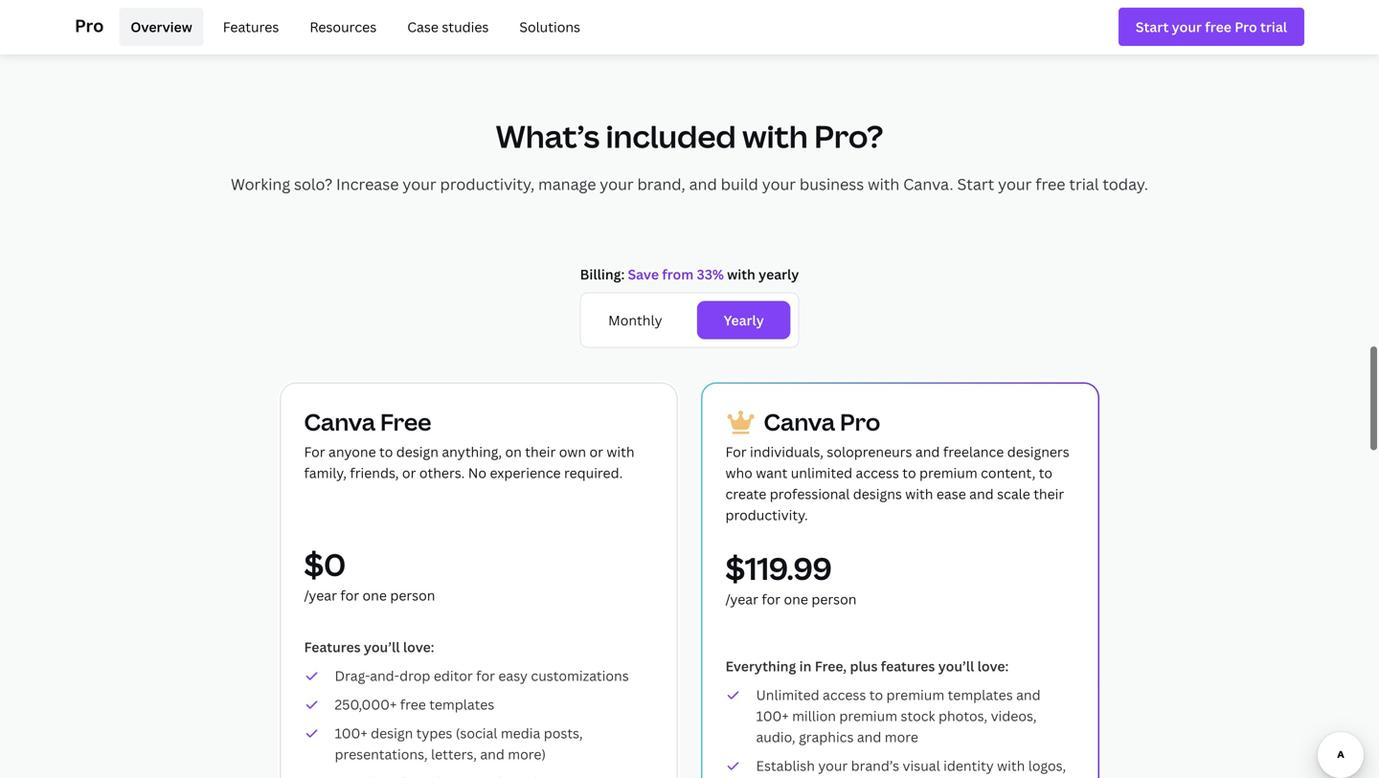 Task type: vqa. For each thing, say whether or not it's contained in the screenshot.
the bottommost the with
yes



Task type: locate. For each thing, give the bounding box(es) containing it.
with left canva.
[[868, 174, 900, 194]]

what's
[[496, 115, 600, 157]]

3 your from the left
[[762, 174, 796, 194]]

your
[[403, 174, 436, 194], [600, 174, 634, 194], [762, 174, 796, 194], [998, 174, 1032, 194]]

increase
[[336, 174, 399, 194]]

overview
[[131, 18, 192, 36]]

menu bar
[[111, 8, 592, 46]]

with
[[742, 115, 808, 157], [868, 174, 900, 194]]

pro element
[[75, 0, 1305, 54]]

and
[[689, 174, 717, 194]]

menu bar containing overview
[[111, 8, 592, 46]]

your left free
[[998, 174, 1032, 194]]

manage
[[538, 174, 596, 194]]

1 vertical spatial with
[[868, 174, 900, 194]]

your right build
[[762, 174, 796, 194]]

build
[[721, 174, 758, 194]]

resources link
[[298, 8, 388, 46]]

solo?
[[294, 174, 333, 194]]

0 horizontal spatial with
[[742, 115, 808, 157]]

your left brand,
[[600, 174, 634, 194]]

your right the increase
[[403, 174, 436, 194]]

today.
[[1103, 174, 1148, 194]]

working
[[231, 174, 290, 194]]

with up build
[[742, 115, 808, 157]]

trial
[[1069, 174, 1099, 194]]

menu bar inside pro element
[[111, 8, 592, 46]]

pro
[[75, 14, 104, 37]]

included
[[606, 115, 736, 157]]

working solo? increase your productivity, manage your brand, and build your business with canva. start your free trial today.
[[231, 174, 1148, 194]]



Task type: describe. For each thing, give the bounding box(es) containing it.
studies
[[442, 18, 489, 36]]

4 your from the left
[[998, 174, 1032, 194]]

case studies
[[407, 18, 489, 36]]

0 vertical spatial with
[[742, 115, 808, 157]]

free
[[1036, 174, 1066, 194]]

pro?
[[814, 115, 883, 157]]

1 horizontal spatial with
[[868, 174, 900, 194]]

overview link
[[119, 8, 204, 46]]

case
[[407, 18, 439, 36]]

productivity,
[[440, 174, 535, 194]]

2 your from the left
[[600, 174, 634, 194]]

business
[[800, 174, 864, 194]]

solutions link
[[508, 8, 592, 46]]

case studies link
[[396, 8, 500, 46]]

start
[[957, 174, 994, 194]]

features
[[223, 18, 279, 36]]

features link
[[211, 8, 291, 46]]

1 your from the left
[[403, 174, 436, 194]]

what's included with pro?
[[496, 115, 883, 157]]

resources
[[310, 18, 377, 36]]

brand,
[[637, 174, 686, 194]]

solutions
[[520, 18, 580, 36]]

canva.
[[903, 174, 954, 194]]



